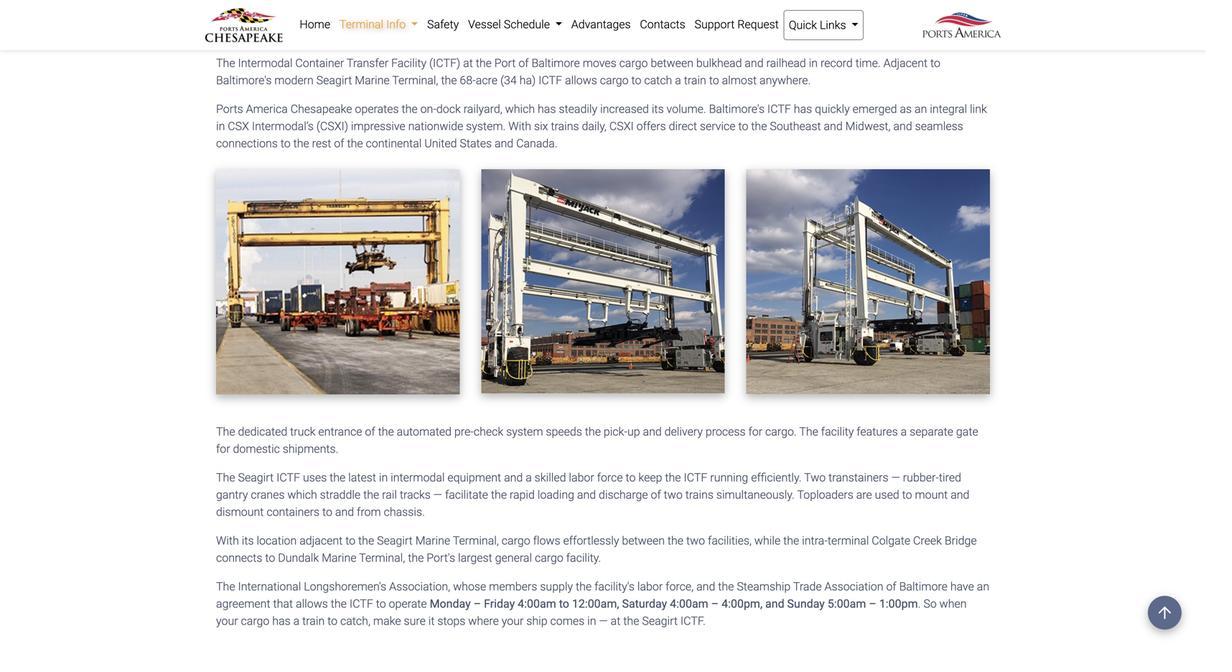 Task type: locate. For each thing, give the bounding box(es) containing it.
tab panel
[[205, 55, 1001, 630]]

rubber-
[[903, 471, 939, 485]]

the up "agreement"
[[216, 581, 235, 594]]

moves
[[583, 56, 616, 70]]

0 vertical spatial trains
[[551, 120, 579, 133]]

largest
[[458, 552, 492, 565]]

the left port's
[[408, 552, 424, 565]]

allows right the that
[[296, 598, 328, 611]]

train inside the intermodal container transfer facility (ictf) at the port of baltimore moves cargo between bulkhead and railhead in record time. adjacent to baltimore's modern seagirt marine terminal, the 68-acre (34 ha) ictf allows cargo to catch a train to almost anywhere.
[[684, 74, 706, 87]]

has down the that
[[272, 615, 291, 629]]

ictf terminal image
[[216, 169, 460, 395], [481, 169, 725, 394], [746, 169, 990, 394]]

ictf
[[539, 74, 562, 87], [767, 102, 791, 116], [276, 471, 300, 485], [684, 471, 707, 485], [349, 598, 373, 611]]

two left facilities,
[[686, 535, 705, 548]]

– left 4:00pm,
[[711, 598, 719, 611]]

for down ​the
[[216, 443, 230, 456]]

intermodal's
[[252, 120, 314, 133]]

seagirt down monday – friday 4:00am to 12:00am, saturday 4:00am – 4:00pm, and sunday 5:00am – 1:00pm
[[642, 615, 678, 629]]

– up the where
[[474, 598, 481, 611]]

1 horizontal spatial 4:00am
[[670, 598, 708, 611]]

1 vertical spatial for
[[216, 443, 230, 456]]

port
[[494, 56, 516, 70]]

terminal
[[340, 18, 383, 31]]

the right cargo.
[[799, 425, 818, 439]]

0 horizontal spatial which
[[287, 489, 317, 502]]

0 horizontal spatial info
[[267, 4, 286, 17]]

your down "agreement"
[[216, 615, 238, 629]]

the up 4:00pm,
[[718, 581, 734, 594]]

a right features
[[901, 425, 907, 439]]

1 horizontal spatial which
[[505, 102, 535, 116]]

facility up intermodal
[[229, 4, 264, 17]]

rest
[[312, 137, 331, 150]]

​the
[[216, 425, 235, 439]]

0 vertical spatial between
[[651, 56, 693, 70]]

0 vertical spatial baltimore's
[[216, 74, 272, 87]]

1 horizontal spatial ictf terminal image
[[481, 169, 725, 394]]

in left the record
[[809, 56, 818, 70]]

agreement
[[216, 598, 270, 611]]

marine down the transfer
[[355, 74, 390, 87]]

has up six
[[538, 102, 556, 116]]

association,
[[389, 581, 450, 594]]

allows inside the intermodal container transfer facility (ictf) at the port of baltimore moves cargo between bulkhead and railhead in record time. adjacent to baltimore's modern seagirt marine terminal, the 68-acre (34 ha) ictf allows cargo to catch a train to almost anywhere.
[[565, 74, 597, 87]]

delivery
[[665, 425, 703, 439]]

a down international in the left of the page
[[293, 615, 300, 629]]

2 ictf terminal image from the left
[[481, 169, 725, 394]]

– down association
[[869, 598, 876, 611]]

(ictf)
[[429, 56, 460, 70]]

the up from
[[363, 489, 379, 502]]

ictf right ha)
[[539, 74, 562, 87]]

0 horizontal spatial has
[[272, 615, 291, 629]]

facility details
[[323, 4, 395, 17]]

flows
[[533, 535, 560, 548]]

facility
[[821, 425, 854, 439]]

0 horizontal spatial ictf terminal image
[[216, 169, 460, 395]]

1 horizontal spatial at
[[611, 615, 621, 629]]

to inside the international longshoremen's association, whose members supply the facility's labor force, and the steamship trade association of baltimore have an agreement that allows the ictf to operate
[[376, 598, 386, 611]]

facility info link
[[217, 0, 298, 25]]

when
[[939, 598, 967, 611]]

train left catch,
[[302, 615, 325, 629]]

of down keep
[[651, 489, 661, 502]]

1 vertical spatial trains
[[685, 489, 714, 502]]

used
[[875, 489, 899, 502]]

connects
[[216, 552, 262, 565]]

between inside the intermodal container transfer facility (ictf) at the port of baltimore moves cargo between bulkhead and railhead in record time. adjacent to baltimore's modern seagirt marine terminal, the 68-acre (34 ha) ictf allows cargo to catch a train to almost anywhere.
[[651, 56, 693, 70]]

0 vertical spatial —
[[891, 471, 900, 485]]

in inside the intermodal container transfer facility (ictf) at the port of baltimore moves cargo between bulkhead and railhead in record time. adjacent to baltimore's modern seagirt marine terminal, the 68-acre (34 ha) ictf allows cargo to catch a train to almost anywhere.
[[809, 56, 818, 70]]

0 horizontal spatial facility
[[229, 4, 264, 17]]

a inside ​the dedicated truck entrance of the automated pre-check system speeds the pick-up and delivery process for cargo. the facility features a separate gate for domestic shipments.
[[901, 425, 907, 439]]

baltimore's down intermodal
[[216, 74, 272, 87]]

shipments.
[[283, 443, 338, 456]]

0 vertical spatial terminal,
[[392, 74, 438, 87]]

1 horizontal spatial —
[[599, 615, 608, 629]]

the left intermodal
[[216, 56, 235, 70]]

the inside the intermodal container transfer facility (ictf) at the port of baltimore moves cargo between bulkhead and railhead in record time. adjacent to baltimore's modern seagirt marine terminal, the 68-acre (34 ha) ictf allows cargo to catch a train to almost anywhere.
[[216, 56, 235, 70]]

1 vertical spatial allows
[[296, 598, 328, 611]]

the down the saturday
[[623, 615, 639, 629]]

0 vertical spatial allows
[[565, 74, 597, 87]]

0 horizontal spatial –
[[474, 598, 481, 611]]

of inside the intermodal container transfer facility (ictf) at the port of baltimore moves cargo between bulkhead and railhead in record time. adjacent to baltimore's modern seagirt marine terminal, the 68-acre (34 ha) ictf allows cargo to catch a train to almost anywhere.
[[519, 56, 529, 70]]

the up gantry
[[216, 471, 235, 485]]

your
[[216, 615, 238, 629], [502, 615, 524, 629]]

terminal, up longshoremen's at the bottom left of page
[[359, 552, 405, 565]]

1 vertical spatial train
[[302, 615, 325, 629]]

association
[[825, 581, 883, 594]]

bulkhead
[[696, 56, 742, 70]]

tired
[[939, 471, 961, 485]]

ictf up catch,
[[349, 598, 373, 611]]

the left automated
[[378, 425, 394, 439]]

2 vertical spatial terminal,
[[359, 552, 405, 565]]

0 vertical spatial which
[[505, 102, 535, 116]]

(34
[[500, 74, 517, 87]]

in inside the seagirt ictf uses the latest in intermodal equipment and a skilled labor force to keep the ictf running efficiently. two transtainers — rubber-tired gantry cranes which straddle the rail tracks — facilitate the rapid loading and discharge of two trains simultaneously. toploaders are used to mount and dismount containers to and from chassis.
[[379, 471, 388, 485]]

1 horizontal spatial your
[[502, 615, 524, 629]]

1 vertical spatial baltimore's
[[709, 102, 765, 116]]

transfer
[[347, 56, 388, 70]]

2 vertical spatial —
[[599, 615, 608, 629]]

the for baltimore's
[[216, 56, 235, 70]]

its
[[652, 102, 664, 116], [242, 535, 254, 548]]

0 vertical spatial an
[[915, 102, 927, 116]]

the right keep
[[665, 471, 681, 485]]

4:00am up ship
[[518, 598, 556, 611]]

chesapeake
[[291, 102, 352, 116]]

its inside the ​with its location adjacent to the seagirt marine terminal, cargo flows effortlessly between the two facilities, while the intra-terminal colgate creek bridge connects to dundalk marine terminal, the port's largest general cargo facility.
[[242, 535, 254, 548]]

68-
[[460, 74, 476, 87]]

1 horizontal spatial –
[[711, 598, 719, 611]]

dundalk
[[278, 552, 319, 565]]

and up almost
[[745, 56, 764, 70]]

0 horizontal spatial baltimore's
[[216, 74, 272, 87]]

1 vertical spatial its
[[242, 535, 254, 548]]

1 horizontal spatial allows
[[565, 74, 597, 87]]

baltimore up ha)
[[532, 56, 580, 70]]

dismount
[[216, 506, 264, 520]]

facility left (ictf)
[[391, 56, 426, 70]]

of right entrance
[[365, 425, 375, 439]]

tracks
[[400, 489, 431, 502]]

0 vertical spatial labor
[[569, 471, 594, 485]]

1 horizontal spatial its
[[652, 102, 664, 116]]

and right loading
[[577, 489, 596, 502]]

marine up port's
[[415, 535, 450, 548]]

0 horizontal spatial for
[[216, 443, 230, 456]]

the for —
[[216, 471, 235, 485]]

1 vertical spatial which
[[287, 489, 317, 502]]

toploaders
[[797, 489, 853, 502]]

0 horizontal spatial train
[[302, 615, 325, 629]]

and down the straddle
[[335, 506, 354, 520]]

its up offers
[[652, 102, 664, 116]]

train inside . so when your cargo has a train to catch, make sure it stops where your ship comes in — at the seagirt ictf.
[[302, 615, 325, 629]]

of inside the international longshoremen's association, whose members supply the facility's labor force, and the steamship trade association of baltimore have an agreement that allows the ictf to operate
[[886, 581, 896, 594]]

the down from
[[358, 535, 374, 548]]

— up the 'used' on the right bottom of page
[[891, 471, 900, 485]]

baltimore's up the service
[[709, 102, 765, 116]]

1 horizontal spatial labor
[[637, 581, 663, 594]]

info down details
[[386, 18, 406, 31]]

seagirt up cranes
[[238, 471, 274, 485]]

0 horizontal spatial labor
[[569, 471, 594, 485]]

baltimore inside the international longshoremen's association, whose members supply the facility's labor force, and the steamship trade association of baltimore have an agreement that allows the ictf to operate
[[899, 581, 948, 594]]

of right rest
[[334, 137, 344, 150]]

and inside the international longshoremen's association, whose members supply the facility's labor force, and the steamship trade association of baltimore have an agreement that allows the ictf to operate
[[696, 581, 715, 594]]

facility
[[229, 4, 264, 17], [323, 4, 358, 17], [391, 56, 426, 70]]

daily,
[[582, 120, 607, 133]]

for left cargo.
[[748, 425, 763, 439]]

0 horizontal spatial an
[[915, 102, 927, 116]]

–
[[474, 598, 481, 611], [711, 598, 719, 611], [869, 598, 876, 611]]

of up ha)
[[519, 56, 529, 70]]

seagirt inside the intermodal container transfer facility (ictf) at the port of baltimore moves cargo between bulkhead and railhead in record time. adjacent to baltimore's modern seagirt marine terminal, the 68-acre (34 ha) ictf allows cargo to catch a train to almost anywhere.
[[316, 74, 352, 87]]

0 horizontal spatial allows
[[296, 598, 328, 611]]

labor
[[569, 471, 594, 485], [637, 581, 663, 594]]

home link
[[295, 10, 335, 39]]

​the dedicated truck entrance of the automated pre-check system speeds the pick-up and delivery process for cargo. the facility features a separate gate for domestic shipments.
[[216, 425, 978, 456]]

1 horizontal spatial info
[[386, 18, 406, 31]]

link
[[970, 102, 987, 116]]

entrance
[[318, 425, 362, 439]]

terminal, up on-
[[392, 74, 438, 87]]

modern
[[274, 74, 314, 87]]

an inside the international longshoremen's association, whose members supply the facility's labor force, and the steamship trade association of baltimore have an agreement that allows the ictf to operate
[[977, 581, 989, 594]]

—
[[891, 471, 900, 485], [433, 489, 442, 502], [599, 615, 608, 629]]

4:00am up ictf.
[[670, 598, 708, 611]]

2 horizontal spatial —
[[891, 471, 900, 485]]

cargo down "agreement"
[[241, 615, 269, 629]]

the international longshoremen's association, whose members supply the facility's labor force, and the steamship trade association of baltimore have an agreement that allows the ictf to operate
[[216, 581, 989, 611]]

adjacent
[[299, 535, 343, 548]]

facility up terminal
[[323, 4, 358, 17]]

allows down "moves"
[[565, 74, 597, 87]]

the left intra- on the bottom of page
[[783, 535, 799, 548]]

0 vertical spatial its
[[652, 102, 664, 116]]

labor left force
[[569, 471, 594, 485]]

intermodal
[[238, 56, 293, 70]]

in left csx
[[216, 120, 225, 133]]

ship
[[526, 615, 547, 629]]

1 vertical spatial terminal,
[[453, 535, 499, 548]]

separate
[[910, 425, 953, 439]]

in up rail in the bottom left of the page
[[379, 471, 388, 485]]

2 horizontal spatial ictf terminal image
[[746, 169, 990, 394]]

a
[[675, 74, 681, 87], [901, 425, 907, 439], [526, 471, 532, 485], [293, 615, 300, 629]]

catch
[[644, 74, 672, 87]]

— right tracks on the left of the page
[[433, 489, 442, 502]]

1 horizontal spatial an
[[977, 581, 989, 594]]

trains inside ports america chesapeake operates the on-dock railyard, which has steadily increased its volume. baltimore's ictf has quickly emerged as an integral link in csx intermodal's (csxi) impressive nationwide system. with six trains daily, csxi offers direct service to the southeast and midwest, and seamless connections to the rest of the continental united states and canada.
[[551, 120, 579, 133]]

support request link
[[690, 10, 783, 39]]

catch,
[[340, 615, 370, 629]]

train down bulkhead
[[684, 74, 706, 87]]

of inside ​the dedicated truck entrance of the automated pre-check system speeds the pick-up and delivery process for cargo. the facility features a separate gate for domestic shipments.
[[365, 425, 375, 439]]

trains inside the seagirt ictf uses the latest in intermodal equipment and a skilled labor force to keep the ictf running efficiently. two transtainers — rubber-tired gantry cranes which straddle the rail tracks — facilitate the rapid loading and discharge of two trains simultaneously. toploaders are used to mount and dismount containers to and from chassis.
[[685, 489, 714, 502]]

seagirt down chassis.
[[377, 535, 413, 548]]

general
[[495, 552, 532, 565]]

which inside the seagirt ictf uses the latest in intermodal equipment and a skilled labor force to keep the ictf running efficiently. two transtainers — rubber-tired gantry cranes which straddle the rail tracks — facilitate the rapid loading and discharge of two trains simultaneously. toploaders are used to mount and dismount containers to and from chassis.
[[287, 489, 317, 502]]

almost
[[722, 74, 757, 87]]

the inside the international longshoremen's association, whose members supply the facility's labor force, and the steamship trade association of baltimore have an agreement that allows the ictf to operate
[[216, 581, 235, 594]]

0 horizontal spatial —
[[433, 489, 442, 502]]

skilled
[[535, 471, 566, 485]]

the left the pick-
[[585, 425, 601, 439]]

and down as
[[893, 120, 912, 133]]

1 – from the left
[[474, 598, 481, 611]]

two
[[804, 471, 826, 485]]

1 horizontal spatial train
[[684, 74, 706, 87]]

schedule
[[504, 18, 550, 31]]

0 vertical spatial marine
[[355, 74, 390, 87]]

1 vertical spatial info
[[386, 18, 406, 31]]

colgate
[[872, 535, 910, 548]]

has up "southeast"
[[794, 102, 812, 116]]

1 4:00am from the left
[[518, 598, 556, 611]]

sure
[[404, 615, 426, 629]]

facility details link
[[312, 0, 407, 25]]

1 vertical spatial between
[[622, 535, 665, 548]]

0 vertical spatial train
[[684, 74, 706, 87]]

0 vertical spatial two
[[664, 489, 683, 502]]

0 horizontal spatial 4:00am
[[518, 598, 556, 611]]

in down 12:00am,
[[587, 615, 596, 629]]

which up with at the left top of the page
[[505, 102, 535, 116]]

1 vertical spatial labor
[[637, 581, 663, 594]]

terminal, up largest
[[453, 535, 499, 548]]

trade
[[793, 581, 822, 594]]

0 vertical spatial baltimore
[[532, 56, 580, 70]]

1 vertical spatial at
[[611, 615, 621, 629]]

2 horizontal spatial –
[[869, 598, 876, 611]]

1 horizontal spatial facility
[[323, 4, 358, 17]]

trains down steadily
[[551, 120, 579, 133]]

support request
[[695, 18, 779, 31]]

your down friday
[[502, 615, 524, 629]]

0 horizontal spatial its
[[242, 535, 254, 548]]

steadily
[[559, 102, 597, 116]]

a right catch
[[675, 74, 681, 87]]

1 vertical spatial baltimore
[[899, 581, 948, 594]]

of up 1:00pm at the bottom right
[[886, 581, 896, 594]]

an right as
[[915, 102, 927, 116]]

two right discharge
[[664, 489, 683, 502]]

marine down adjacent
[[322, 552, 356, 565]]

1 horizontal spatial trains
[[685, 489, 714, 502]]

the inside ​the dedicated truck entrance of the automated pre-check system speeds the pick-up and delivery process for cargo. the facility features a separate gate for domestic shipments.
[[799, 425, 818, 439]]

longshoremen's
[[304, 581, 386, 594]]

2 horizontal spatial has
[[794, 102, 812, 116]]

trains down running
[[685, 489, 714, 502]]

5:00am
[[828, 598, 866, 611]]

continental
[[366, 137, 422, 150]]

1 horizontal spatial baltimore's
[[709, 102, 765, 116]]

0 horizontal spatial trains
[[551, 120, 579, 133]]

0 vertical spatial for
[[748, 425, 763, 439]]

members
[[489, 581, 537, 594]]

0 horizontal spatial baltimore
[[532, 56, 580, 70]]

0 vertical spatial info
[[267, 4, 286, 17]]

1 horizontal spatial two
[[686, 535, 705, 548]]

an right have
[[977, 581, 989, 594]]

seagirt down the container
[[316, 74, 352, 87]]

1 vertical spatial —
[[433, 489, 442, 502]]

has inside . so when your cargo has a train to catch, make sure it stops where your ship comes in — at the seagirt ictf.
[[272, 615, 291, 629]]

0 vertical spatial at
[[463, 56, 473, 70]]

sunday
[[787, 598, 825, 611]]

the inside the seagirt ictf uses the latest in intermodal equipment and a skilled labor force to keep the ictf running efficiently. two transtainers — rubber-tired gantry cranes which straddle the rail tracks — facilitate the rapid loading and discharge of two trains simultaneously. toploaders are used to mount and dismount containers to and from chassis.
[[216, 471, 235, 485]]

the left rapid
[[491, 489, 507, 502]]

allows inside the international longshoremen's association, whose members supply the facility's labor force, and the steamship trade association of baltimore have an agreement that allows the ictf to operate
[[296, 598, 328, 611]]

2 horizontal spatial facility
[[391, 56, 426, 70]]

railyard,
[[464, 102, 502, 116]]

labor up the saturday
[[637, 581, 663, 594]]

0 horizontal spatial at
[[463, 56, 473, 70]]

the for allows
[[216, 581, 235, 594]]

and right force,
[[696, 581, 715, 594]]

its up connects
[[242, 535, 254, 548]]

at up 68-
[[463, 56, 473, 70]]

between down discharge
[[622, 535, 665, 548]]

baltimore up .
[[899, 581, 948, 594]]

mount
[[915, 489, 948, 502]]

loading
[[538, 489, 574, 502]]

1 ictf terminal image from the left
[[216, 169, 460, 395]]

0 horizontal spatial your
[[216, 615, 238, 629]]

the up 12:00am,
[[576, 581, 592, 594]]

cargo down "moves"
[[600, 74, 629, 87]]

and up rapid
[[504, 471, 523, 485]]

tab list
[[210, 0, 1001, 32]]

(csxi)
[[316, 120, 348, 133]]

bridge
[[945, 535, 977, 548]]

and inside ​the dedicated truck entrance of the automated pre-check system speeds the pick-up and delivery process for cargo. the facility features a separate gate for domestic shipments.
[[643, 425, 662, 439]]

uses
[[303, 471, 327, 485]]

in
[[809, 56, 818, 70], [216, 120, 225, 133], [379, 471, 388, 485], [587, 615, 596, 629]]

1 horizontal spatial baltimore
[[899, 581, 948, 594]]

2 4:00am from the left
[[670, 598, 708, 611]]

it
[[428, 615, 435, 629]]

1 vertical spatial two
[[686, 535, 705, 548]]

0 horizontal spatial two
[[664, 489, 683, 502]]

increased
[[600, 102, 649, 116]]

advantages link
[[567, 10, 635, 39]]

quickly
[[815, 102, 850, 116]]

1 vertical spatial an
[[977, 581, 989, 594]]

for
[[748, 425, 763, 439], [216, 443, 230, 456]]

the up force,
[[668, 535, 683, 548]]



Task type: describe. For each thing, give the bounding box(es) containing it.
transtainers
[[829, 471, 889, 485]]

seamless
[[915, 120, 963, 133]]

and down with at the left top of the page
[[495, 137, 513, 150]]

monday
[[430, 598, 471, 611]]

— inside . so when your cargo has a train to catch, make sure it stops where your ship comes in — at the seagirt ictf.
[[599, 615, 608, 629]]

the up 'acre'
[[476, 56, 492, 70]]

1 vertical spatial marine
[[415, 535, 450, 548]]

labor inside the international longshoremen's association, whose members supply the facility's labor force, and the steamship trade association of baltimore have an agreement that allows the ictf to operate
[[637, 581, 663, 594]]

port's
[[427, 552, 455, 565]]

and inside the intermodal container transfer facility (ictf) at the port of baltimore moves cargo between bulkhead and railhead in record time. adjacent to baltimore's modern seagirt marine terminal, the 68-acre (34 ha) ictf allows cargo to catch a train to almost anywhere.
[[745, 56, 764, 70]]

info for facility info
[[267, 4, 286, 17]]

dock
[[436, 102, 461, 116]]

of inside the seagirt ictf uses the latest in intermodal equipment and a skilled labor force to keep the ictf running efficiently. two transtainers — rubber-tired gantry cranes which straddle the rail tracks — facilitate the rapid loading and discharge of two trains simultaneously. toploaders are used to mount and dismount containers to and from chassis.
[[651, 489, 661, 502]]

details
[[361, 4, 395, 17]]

facility.
[[566, 552, 601, 565]]

3 ictf terminal image from the left
[[746, 169, 990, 394]]

vessel
[[468, 18, 501, 31]]

request
[[737, 18, 779, 31]]

of inside ports america chesapeake operates the on-dock railyard, which has steadily increased its volume. baltimore's ictf has quickly emerged as an integral link in csx intermodal's (csxi) impressive nationwide system. with six trains daily, csxi offers direct service to the southeast and midwest, and seamless connections to the rest of the continental united states and canada.
[[334, 137, 344, 150]]

cargo up general
[[502, 535, 530, 548]]

an inside ports america chesapeake operates the on-dock railyard, which has steadily increased its volume. baltimore's ictf has quickly emerged as an integral link in csx intermodal's (csxi) impressive nationwide system. with six trains daily, csxi offers direct service to the southeast and midwest, and seamless connections to the rest of the continental united states and canada.
[[915, 102, 927, 116]]

2 vertical spatial marine
[[322, 552, 356, 565]]

​with
[[216, 535, 239, 548]]

force,
[[666, 581, 694, 594]]

intermodal
[[391, 471, 445, 485]]

2 your from the left
[[502, 615, 524, 629]]

speeds
[[546, 425, 582, 439]]

the inside . so when your cargo has a train to catch, make sure it stops where your ship comes in — at the seagirt ictf.
[[623, 615, 639, 629]]

equipment
[[448, 471, 501, 485]]

ha)
[[520, 74, 536, 87]]

ictf inside the international longshoremen's association, whose members supply the facility's labor force, and the steamship trade association of baltimore have an agreement that allows the ictf to operate
[[349, 598, 373, 611]]

ictf inside ports america chesapeake operates the on-dock railyard, which has steadily increased its volume. baltimore's ictf has quickly emerged as an integral link in csx intermodal's (csxi) impressive nationwide system. with six trains daily, csxi offers direct service to the southeast and midwest, and seamless connections to the rest of the continental united states and canada.
[[767, 102, 791, 116]]

discharge
[[599, 489, 648, 502]]

csx
[[228, 120, 249, 133]]

check
[[474, 425, 503, 439]]

a inside . so when your cargo has a train to catch, make sure it stops where your ship comes in — at the seagirt ictf.
[[293, 615, 300, 629]]

with
[[508, 120, 531, 133]]

quick
[[789, 18, 817, 32]]

facility info
[[229, 4, 286, 17]]

1 horizontal spatial has
[[538, 102, 556, 116]]

support
[[695, 18, 735, 31]]

terminal, inside the intermodal container transfer facility (ictf) at the port of baltimore moves cargo between bulkhead and railhead in record time. adjacent to baltimore's modern seagirt marine terminal, the 68-acre (34 ha) ictf allows cargo to catch a train to almost anywhere.
[[392, 74, 438, 87]]

location
[[257, 535, 297, 548]]

ictf.
[[681, 615, 706, 629]]

info for terminal info
[[386, 18, 406, 31]]

1 your from the left
[[216, 615, 238, 629]]

six
[[534, 120, 548, 133]]

two inside the seagirt ictf uses the latest in intermodal equipment and a skilled labor force to keep the ictf running efficiently. two transtainers — rubber-tired gantry cranes which straddle the rail tracks — facilitate the rapid loading and discharge of two trains simultaneously. toploaders are used to mount and dismount containers to and from chassis.
[[664, 489, 683, 502]]

integral
[[930, 102, 967, 116]]

international
[[238, 581, 301, 594]]

facility for facility info
[[229, 4, 264, 17]]

the down longshoremen's at the bottom left of page
[[331, 598, 347, 611]]

dedicated
[[238, 425, 287, 439]]

the down (ictf)
[[441, 74, 457, 87]]

process
[[706, 425, 746, 439]]

labor inside the seagirt ictf uses the latest in intermodal equipment and a skilled labor force to keep the ictf running efficiently. two transtainers — rubber-tired gantry cranes which straddle the rail tracks — facilitate the rapid loading and discharge of two trains simultaneously. toploaders are used to mount and dismount containers to and from chassis.
[[569, 471, 594, 485]]

truck
[[290, 425, 316, 439]]

cargo down flows
[[535, 552, 563, 565]]

at inside . so when your cargo has a train to catch, make sure it stops where your ship comes in — at the seagirt ictf.
[[611, 615, 621, 629]]

seagirt inside the seagirt ictf uses the latest in intermodal equipment and a skilled labor force to keep the ictf running efficiently. two transtainers — rubber-tired gantry cranes which straddle the rail tracks — facilitate the rapid loading and discharge of two trains simultaneously. toploaders are used to mount and dismount containers to and from chassis.
[[238, 471, 274, 485]]

emerged
[[853, 102, 897, 116]]

the seagirt ictf uses the latest in intermodal equipment and a skilled labor force to keep the ictf running efficiently. two transtainers — rubber-tired gantry cranes which straddle the rail tracks — facilitate the rapid loading and discharge of two trains simultaneously. toploaders are used to mount and dismount containers to and from chassis.
[[216, 471, 969, 520]]

1 horizontal spatial for
[[748, 425, 763, 439]]

running
[[710, 471, 748, 485]]

effortlessly
[[563, 535, 619, 548]]

domestic
[[233, 443, 280, 456]]

gantry
[[216, 489, 248, 502]]

cargo.
[[765, 425, 797, 439]]

and down quickly
[[824, 120, 843, 133]]

make
[[373, 615, 401, 629]]

quick links link
[[783, 10, 864, 40]]

a inside the seagirt ictf uses the latest in intermodal equipment and a skilled labor force to keep the ictf running efficiently. two transtainers — rubber-tired gantry cranes which straddle the rail tracks — facilitate the rapid loading and discharge of two trains simultaneously. toploaders are used to mount and dismount containers to and from chassis.
[[526, 471, 532, 485]]

the down (csxi)
[[347, 137, 363, 150]]

on-
[[420, 102, 436, 116]]

to inside . so when your cargo has a train to catch, make sure it stops where your ship comes in — at the seagirt ictf.
[[327, 615, 337, 629]]

a inside the intermodal container transfer facility (ictf) at the port of baltimore moves cargo between bulkhead and railhead in record time. adjacent to baltimore's modern seagirt marine terminal, the 68-acre (34 ha) ictf allows cargo to catch a train to almost anywhere.
[[675, 74, 681, 87]]

the left on-
[[402, 102, 418, 116]]

southeast
[[770, 120, 821, 133]]

and down steamship
[[765, 598, 784, 611]]

chassis.
[[384, 506, 425, 520]]

from
[[357, 506, 381, 520]]

efficiently.
[[751, 471, 802, 485]]

acre
[[476, 74, 498, 87]]

home
[[300, 18, 330, 31]]

monday – friday 4:00am to 12:00am, saturday 4:00am – 4:00pm, and sunday 5:00am – 1:00pm
[[430, 598, 918, 611]]

connections
[[216, 137, 278, 150]]

terminal info link
[[335, 10, 423, 39]]

1:00pm
[[879, 598, 918, 611]]

rapid
[[510, 489, 535, 502]]

safety
[[427, 18, 459, 31]]

baltimore's inside the intermodal container transfer facility (ictf) at the port of baltimore moves cargo between bulkhead and railhead in record time. adjacent to baltimore's modern seagirt marine terminal, the 68-acre (34 ha) ictf allows cargo to catch a train to almost anywhere.
[[216, 74, 272, 87]]

saturday
[[622, 598, 667, 611]]

facilities,
[[708, 535, 752, 548]]

cargo up catch
[[619, 56, 648, 70]]

cranes
[[251, 489, 285, 502]]

record
[[821, 56, 853, 70]]

facility's
[[594, 581, 635, 594]]

at inside the intermodal container transfer facility (ictf) at the port of baltimore moves cargo between bulkhead and railhead in record time. adjacent to baltimore's modern seagirt marine terminal, the 68-acre (34 ha) ictf allows cargo to catch a train to almost anywhere.
[[463, 56, 473, 70]]

3 – from the left
[[869, 598, 876, 611]]

pre-
[[454, 425, 474, 439]]

tab list containing facility info
[[210, 0, 1001, 32]]

the up the straddle
[[330, 471, 346, 485]]

straddle
[[320, 489, 361, 502]]

force
[[597, 471, 623, 485]]

friday
[[484, 598, 515, 611]]

the intermodal container transfer facility (ictf) at the port of baltimore moves cargo between bulkhead and railhead in record time. adjacent to baltimore's modern seagirt marine terminal, the 68-acre (34 ha) ictf allows cargo to catch a train to almost anywhere.
[[216, 56, 940, 87]]

seagirt inside the ​with its location adjacent to the seagirt marine terminal, cargo flows effortlessly between the two facilities, while the intra-terminal colgate creek bridge connects to dundalk marine terminal, the port's largest general cargo facility.
[[377, 535, 413, 548]]

service
[[700, 120, 736, 133]]

and down tired
[[951, 489, 969, 502]]

are
[[856, 489, 872, 502]]

stops
[[437, 615, 465, 629]]

baltimore's inside ports america chesapeake operates the on-dock railyard, which has steadily increased its volume. baltimore's ictf has quickly emerged as an integral link in csx intermodal's (csxi) impressive nationwide system. with six trains daily, csxi offers direct service to the southeast and midwest, and seamless connections to the rest of the continental united states and canada.
[[709, 102, 765, 116]]

the left rest
[[293, 137, 309, 150]]

seagirt inside . so when your cargo has a train to catch, make sure it stops where your ship comes in — at the seagirt ictf.
[[642, 615, 678, 629]]

ictf left running
[[684, 471, 707, 485]]

facility for facility details
[[323, 4, 358, 17]]

between inside the ​with its location adjacent to the seagirt marine terminal, cargo flows effortlessly between the two facilities, while the intra-terminal colgate creek bridge connects to dundalk marine terminal, the port's largest general cargo facility.
[[622, 535, 665, 548]]

supply
[[540, 581, 573, 594]]

ictf inside the intermodal container transfer facility (ictf) at the port of baltimore moves cargo between bulkhead and railhead in record time. adjacent to baltimore's modern seagirt marine terminal, the 68-acre (34 ha) ictf allows cargo to catch a train to almost anywhere.
[[539, 74, 562, 87]]

its inside ports america chesapeake operates the on-dock railyard, which has steadily increased its volume. baltimore's ictf has quickly emerged as an integral link in csx intermodal's (csxi) impressive nationwide system. with six trains daily, csxi offers direct service to the southeast and midwest, and seamless connections to the rest of the continental united states and canada.
[[652, 102, 664, 116]]

two inside the ​with its location adjacent to the seagirt marine terminal, cargo flows effortlessly between the two facilities, while the intra-terminal colgate creek bridge connects to dundalk marine terminal, the port's largest general cargo facility.
[[686, 535, 705, 548]]

baltimore inside the intermodal container transfer facility (ictf) at the port of baltimore moves cargo between bulkhead and railhead in record time. adjacent to baltimore's modern seagirt marine terminal, the 68-acre (34 ha) ictf allows cargo to catch a train to almost anywhere.
[[532, 56, 580, 70]]

creek
[[913, 535, 942, 548]]

in inside ports america chesapeake operates the on-dock railyard, which has steadily increased its volume. baltimore's ictf has quickly emerged as an integral link in csx intermodal's (csxi) impressive nationwide system. with six trains daily, csxi offers direct service to the southeast and midwest, and seamless connections to the rest of the continental united states and canada.
[[216, 120, 225, 133]]

cargo inside . so when your cargo has a train to catch, make sure it stops where your ship comes in — at the seagirt ictf.
[[241, 615, 269, 629]]

so
[[923, 598, 937, 611]]

operate
[[389, 598, 427, 611]]

features
[[857, 425, 898, 439]]

go to top image
[[1148, 597, 1182, 630]]

which inside ports america chesapeake operates the on-dock railyard, which has steadily increased its volume. baltimore's ictf has quickly emerged as an integral link in csx intermodal's (csxi) impressive nationwide system. with six trains daily, csxi offers direct service to the southeast and midwest, and seamless connections to the rest of the continental united states and canada.
[[505, 102, 535, 116]]

ictf left uses
[[276, 471, 300, 485]]

offers
[[636, 120, 666, 133]]

marine inside the intermodal container transfer facility (ictf) at the port of baltimore moves cargo between bulkhead and railhead in record time. adjacent to baltimore's modern seagirt marine terminal, the 68-acre (34 ha) ictf allows cargo to catch a train to almost anywhere.
[[355, 74, 390, 87]]

railhead
[[766, 56, 806, 70]]

terminal info
[[340, 18, 409, 31]]

system.
[[466, 120, 506, 133]]

in inside . so when your cargo has a train to catch, make sure it stops where your ship comes in — at the seagirt ictf.
[[587, 615, 596, 629]]

adjacent
[[883, 56, 928, 70]]

rail
[[382, 489, 397, 502]]

tab panel containing the intermodal container transfer facility (ictf) at the port of baltimore moves cargo between bulkhead and railhead in record time. adjacent to baltimore's modern seagirt marine terminal, the 68-acre (34 ha) ictf allows cargo to catch a train to almost anywhere.
[[205, 55, 1001, 630]]

system
[[506, 425, 543, 439]]

the left "southeast"
[[751, 120, 767, 133]]

2 – from the left
[[711, 598, 719, 611]]

latest
[[348, 471, 376, 485]]

facility inside the intermodal container transfer facility (ictf) at the port of baltimore moves cargo between bulkhead and railhead in record time. adjacent to baltimore's modern seagirt marine terminal, the 68-acre (34 ha) ictf allows cargo to catch a train to almost anywhere.
[[391, 56, 426, 70]]



Task type: vqa. For each thing, say whether or not it's contained in the screenshot.
Intermodal
yes



